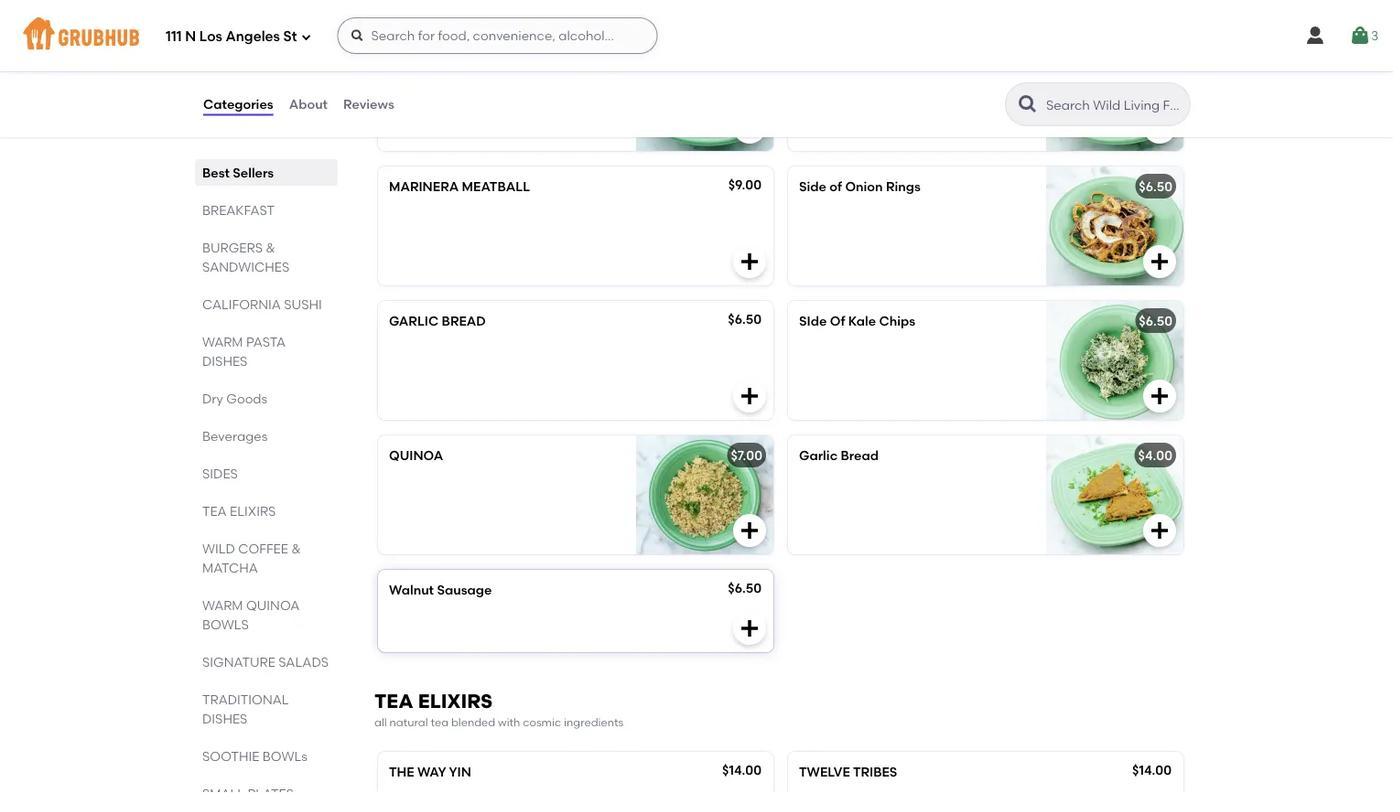 Task type: locate. For each thing, give the bounding box(es) containing it.
0 horizontal spatial $14.00
[[722, 764, 762, 779]]

tea inside tea elixirs tab
[[202, 504, 227, 519]]

signature salads
[[202, 655, 329, 670]]

1 vertical spatial quinoa
[[246, 598, 300, 613]]

0 vertical spatial &
[[266, 240, 275, 255]]

0 horizontal spatial elixirs
[[230, 504, 276, 519]]

0 vertical spatial elixirs
[[230, 504, 276, 519]]

tea
[[202, 504, 227, 519], [374, 691, 413, 714]]

2 dishes from the top
[[202, 711, 248, 727]]

garlic
[[799, 448, 838, 464]]

elixirs inside tab
[[230, 504, 276, 519]]

wild coffee & matcha
[[202, 541, 301, 576]]

garlic
[[389, 314, 439, 329]]

pasta
[[246, 334, 286, 350]]

warm inside warm quinoa bowls
[[202, 598, 243, 613]]

elixirs for tea elixirs all natural tea blended with cosmic ingredients
[[418, 691, 493, 714]]

0 vertical spatial dishes
[[202, 353, 248, 369]]

tea up all at the left bottom of page
[[374, 691, 413, 714]]

chips
[[879, 314, 916, 329]]

best sellers tab
[[202, 163, 331, 182]]

side of onion rings image
[[1046, 167, 1184, 286]]

$14.00
[[722, 764, 762, 779], [1133, 764, 1172, 779]]

0 vertical spatial tea
[[202, 504, 227, 519]]

reviews button
[[342, 71, 395, 137]]

warm
[[202, 334, 243, 350], [202, 598, 243, 613]]

2 $14.00 from the left
[[1133, 764, 1172, 779]]

salads
[[278, 655, 329, 670]]

marinera meatball
[[389, 179, 530, 195]]

all
[[374, 716, 387, 730]]

dry goods tab
[[202, 389, 331, 408]]

side of kale chips image
[[1046, 302, 1184, 421]]

dishes down traditional
[[202, 711, 248, 727]]

coffee
[[238, 541, 288, 557]]

0 vertical spatial warm
[[202, 334, 243, 350]]

tea elixirs
[[202, 504, 276, 519]]

warm quinoa bowls tab
[[202, 596, 331, 634]]

traditional dishes tab
[[202, 690, 331, 729]]

warm quinoa bowls
[[202, 598, 300, 633]]

signature
[[202, 655, 275, 670]]

tab
[[202, 785, 331, 794]]

side of kale chips
[[799, 314, 916, 329]]

quinoa image
[[636, 436, 774, 555]]

& inside burgers & sandwiches
[[266, 240, 275, 255]]

walnut sausage
[[389, 583, 492, 599]]

marinera
[[389, 179, 459, 195]]

elixirs for tea elixirs
[[230, 504, 276, 519]]

0 vertical spatial quinoa
[[389, 448, 443, 464]]

warm down california
[[202, 334, 243, 350]]

1 $14.00 from the left
[[722, 764, 762, 779]]

1 horizontal spatial &
[[291, 541, 301, 557]]

1 vertical spatial &
[[291, 541, 301, 557]]

ingredients
[[564, 716, 624, 730]]

elixirs up coffee
[[230, 504, 276, 519]]

side
[[799, 314, 827, 329]]

angeles
[[226, 28, 280, 45]]

walnut
[[389, 583, 434, 599]]

stone broth image
[[636, 0, 774, 17]]

& inside wild coffee & matcha
[[291, 541, 301, 557]]

garlic bread image
[[1046, 436, 1184, 555]]

2 warm from the top
[[202, 598, 243, 613]]

quinoa
[[389, 448, 443, 464], [246, 598, 300, 613]]

warm pasta dishes
[[202, 334, 286, 369]]

$7.00
[[731, 448, 763, 464]]

with
[[498, 716, 520, 730]]

tea inside "tea elixirs all natural tea blended with cosmic ingredients"
[[374, 691, 413, 714]]

matcha
[[202, 560, 258, 576]]

&
[[266, 240, 275, 255], [291, 541, 301, 557]]

1 vertical spatial elixirs
[[418, 691, 493, 714]]

elixirs
[[230, 504, 276, 519], [418, 691, 493, 714]]

1 vertical spatial tea
[[374, 691, 413, 714]]

1 horizontal spatial elixirs
[[418, 691, 493, 714]]

0 horizontal spatial quinoa
[[246, 598, 300, 613]]

0 horizontal spatial &
[[266, 240, 275, 255]]

$4.00
[[1138, 448, 1173, 464]]

the
[[389, 766, 414, 781]]

dishes
[[202, 353, 248, 369], [202, 711, 248, 727]]

$6.50
[[1139, 179, 1173, 195], [728, 312, 762, 328], [1139, 314, 1173, 329], [728, 581, 762, 597]]

svg image for walnut sausage
[[739, 618, 761, 640]]

kale
[[848, 314, 876, 329]]

bread
[[841, 448, 879, 464]]

svg image
[[350, 28, 365, 43], [1149, 117, 1171, 139], [739, 251, 761, 273], [1149, 520, 1171, 542], [739, 618, 761, 640]]

sellers
[[233, 165, 274, 180]]

1 horizontal spatial tea
[[374, 691, 413, 714]]

1 horizontal spatial $14.00
[[1133, 764, 1172, 779]]

warm for warm pasta dishes
[[202, 334, 243, 350]]

111
[[166, 28, 182, 45]]

garlic bread
[[389, 314, 486, 329]]

Search for food, convenience, alcohol... search field
[[337, 17, 658, 54]]

elixirs up tea
[[418, 691, 493, 714]]

dishes up dry goods
[[202, 353, 248, 369]]

main navigation navigation
[[0, 0, 1393, 71]]

meatball
[[462, 179, 530, 195]]

tea elixirs tab
[[202, 502, 331, 521]]

1 warm from the top
[[202, 334, 243, 350]]

warm inside warm pasta dishes
[[202, 334, 243, 350]]

search icon image
[[1017, 93, 1039, 115]]

1 vertical spatial warm
[[202, 598, 243, 613]]

svg image
[[1304, 25, 1326, 47], [1349, 25, 1371, 47], [301, 32, 312, 43], [739, 117, 761, 139], [1149, 251, 1171, 273], [739, 386, 761, 408], [1149, 386, 1171, 408], [739, 520, 761, 542]]

& up sandwiches at the left of page
[[266, 240, 275, 255]]

warm up bowls
[[202, 598, 243, 613]]

beverages tab
[[202, 427, 331, 446]]

natural
[[390, 716, 428, 730]]

vegetables
[[466, 45, 548, 60]]

the way yin
[[389, 766, 471, 781]]

yin
[[449, 766, 471, 781]]

1 dishes from the top
[[202, 353, 248, 369]]

rings
[[886, 179, 921, 195]]

traditional dishes
[[202, 692, 289, 727]]

wild
[[202, 541, 235, 557]]

side
[[799, 179, 827, 195]]

of
[[830, 179, 842, 195]]

1 vertical spatial dishes
[[202, 711, 248, 727]]

"roasted"
[[389, 45, 463, 60]]

tea
[[431, 716, 449, 730]]

tea elixirs all natural tea blended with cosmic ingredients
[[374, 691, 624, 730]]

burgers & sandwiches
[[202, 240, 290, 275]]

elixirs inside "tea elixirs all natural tea blended with cosmic ingredients"
[[418, 691, 493, 714]]

& right coffee
[[291, 541, 301, 557]]

0 horizontal spatial tea
[[202, 504, 227, 519]]

categories button
[[202, 71, 274, 137]]

$14.00 for the way yin
[[722, 764, 762, 779]]

tea up wild
[[202, 504, 227, 519]]



Task type: vqa. For each thing, say whether or not it's contained in the screenshot.
'wild'
yes



Task type: describe. For each thing, give the bounding box(es) containing it.
svg image inside main navigation navigation
[[350, 28, 365, 43]]

bowls
[[263, 749, 307, 764]]

about
[[289, 96, 328, 112]]

sushi
[[284, 297, 322, 312]]

svg image for garlic bread
[[1149, 520, 1171, 542]]

onion
[[845, 179, 883, 195]]

best sellers
[[202, 165, 274, 180]]

"roasted" vegetables image
[[636, 32, 774, 151]]

traditional
[[202, 692, 289, 708]]

$14.00 for twelve tribes
[[1133, 764, 1172, 779]]

wild coffee & matcha tab
[[202, 539, 331, 578]]

soothie
[[202, 749, 259, 764]]

bread
[[442, 314, 486, 329]]

breakfast
[[202, 202, 275, 218]]

sandwiches
[[202, 259, 290, 275]]

111 n los angeles st
[[166, 28, 297, 45]]

way
[[417, 766, 446, 781]]

beverages
[[202, 428, 268, 444]]

burgers
[[202, 240, 263, 255]]

burgers & sandwiches tab
[[202, 238, 331, 276]]

svg image for marinera meatball
[[739, 251, 761, 273]]

of
[[830, 314, 845, 329]]

3
[[1371, 28, 1379, 43]]

cosmic
[[523, 716, 561, 730]]

st
[[283, 28, 297, 45]]

tribes
[[853, 766, 898, 781]]

twelve tribes
[[799, 766, 898, 781]]

california sushi tab
[[202, 295, 331, 314]]

soothie bowls tab
[[202, 747, 331, 766]]

sides tab
[[202, 464, 331, 483]]

sausage
[[437, 583, 492, 599]]

about button
[[288, 71, 329, 137]]

"roasted" vegetables
[[389, 45, 548, 60]]

warm for warm quinoa bowls
[[202, 598, 243, 613]]

tea for tea elixirs
[[202, 504, 227, 519]]

blended
[[451, 716, 495, 730]]

bowls
[[202, 617, 249, 633]]

breakfast tab
[[202, 200, 331, 220]]

dishes inside warm pasta dishes
[[202, 353, 248, 369]]

1 horizontal spatial quinoa
[[389, 448, 443, 464]]

quinoa inside warm quinoa bowls
[[246, 598, 300, 613]]

n
[[185, 28, 196, 45]]

svg image inside the 3 'button'
[[1349, 25, 1371, 47]]

dry goods
[[202, 391, 267, 406]]

warm pasta dishes tab
[[202, 332, 331, 371]]

california sushi
[[202, 297, 322, 312]]

Search Wild Living Foods search field
[[1045, 96, 1185, 114]]

dry
[[202, 391, 223, 406]]

twelve
[[799, 766, 850, 781]]

soothie bowls
[[202, 749, 307, 764]]

garlic bread
[[799, 448, 879, 464]]

best
[[202, 165, 230, 180]]

dishes inside traditional dishes
[[202, 711, 248, 727]]

sides
[[202, 466, 238, 482]]

reviews
[[343, 96, 394, 112]]

california
[[202, 297, 281, 312]]

"roasted" vegetables button
[[378, 32, 774, 151]]

los
[[199, 28, 222, 45]]

goods
[[226, 391, 267, 406]]

categories
[[203, 96, 273, 112]]

3 button
[[1349, 19, 1379, 52]]

side of onion rings
[[799, 179, 921, 195]]

signature salads tab
[[202, 653, 331, 672]]

pow mein image
[[1046, 32, 1184, 151]]

$9.00
[[728, 177, 762, 193]]

tea for tea elixirs all natural tea blended with cosmic ingredients
[[374, 691, 413, 714]]



